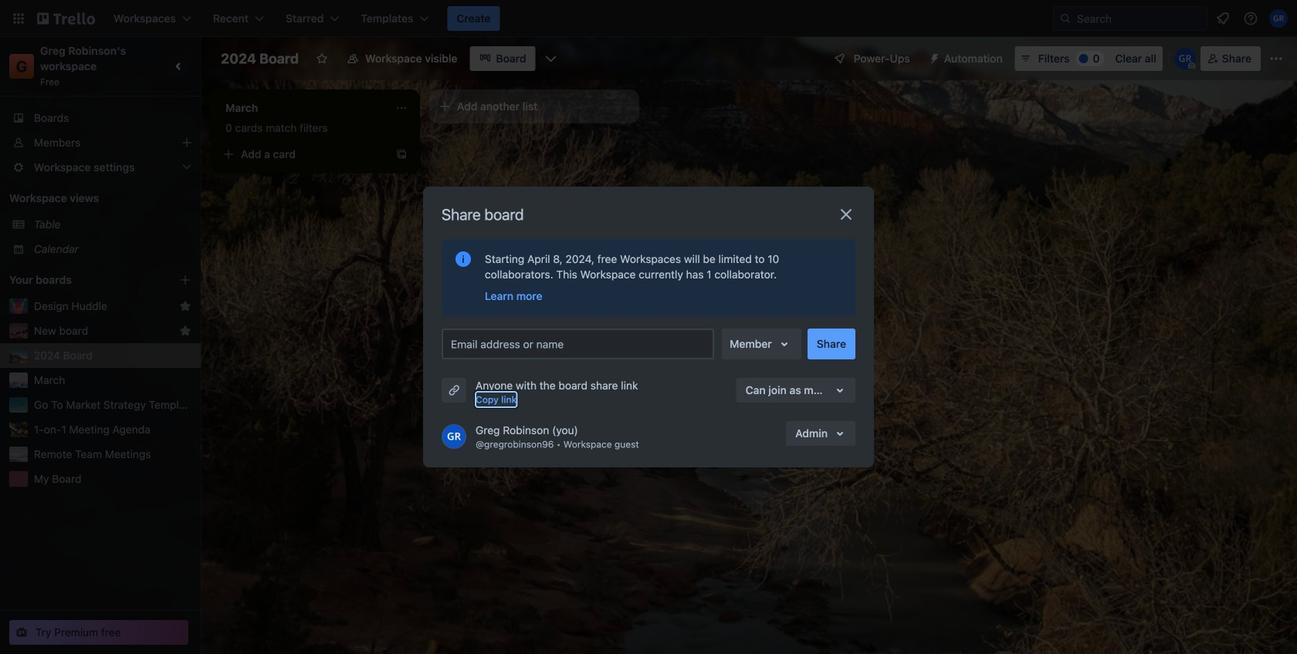 Task type: vqa. For each thing, say whether or not it's contained in the screenshot.
STAR OR UNSTAR BOARD IMAGE at left top
yes



Task type: locate. For each thing, give the bounding box(es) containing it.
customize views image
[[543, 51, 559, 66]]

2 starred icon image from the top
[[179, 325, 191, 337]]

1 vertical spatial greg robinson (gregrobinson96) image
[[1174, 48, 1196, 69]]

1 horizontal spatial greg robinson (gregrobinson96) image
[[1269, 9, 1288, 28]]

show menu image
[[1269, 51, 1284, 66]]

greg robinson (gregrobinson96) image
[[1269, 9, 1288, 28], [1174, 48, 1196, 69]]

greg robinson (gregrobinson96) image down search field
[[1174, 48, 1196, 69]]

close image
[[837, 205, 855, 224]]

search image
[[1059, 12, 1072, 25]]

starred icon image
[[179, 300, 191, 313], [179, 325, 191, 337]]

create from template… image
[[395, 148, 408, 161]]

Email address or name text field
[[451, 334, 711, 355]]

primary element
[[0, 0, 1297, 37]]

Board name text field
[[213, 46, 307, 71]]

greg robinson (gregrobinson96) image right open information menu icon
[[1269, 9, 1288, 28]]

0 vertical spatial starred icon image
[[179, 300, 191, 313]]

your boards with 8 items element
[[9, 271, 156, 290]]

add board image
[[179, 274, 191, 286]]

0 vertical spatial greg robinson (gregrobinson96) image
[[1269, 9, 1288, 28]]

0 horizontal spatial greg robinson (gregrobinson96) image
[[1174, 48, 1196, 69]]

star or unstar board image
[[316, 53, 328, 65]]

1 vertical spatial starred icon image
[[179, 325, 191, 337]]

greg robinson (gregrobinson96) image
[[442, 425, 466, 449]]

1 starred icon image from the top
[[179, 300, 191, 313]]

sm image
[[922, 46, 944, 68]]



Task type: describe. For each thing, give the bounding box(es) containing it.
open information menu image
[[1243, 11, 1259, 26]]

Search field
[[1072, 8, 1207, 29]]

greg robinson (gregrobinson96) image inside primary element
[[1269, 9, 1288, 28]]

0 notifications image
[[1214, 9, 1232, 28]]



